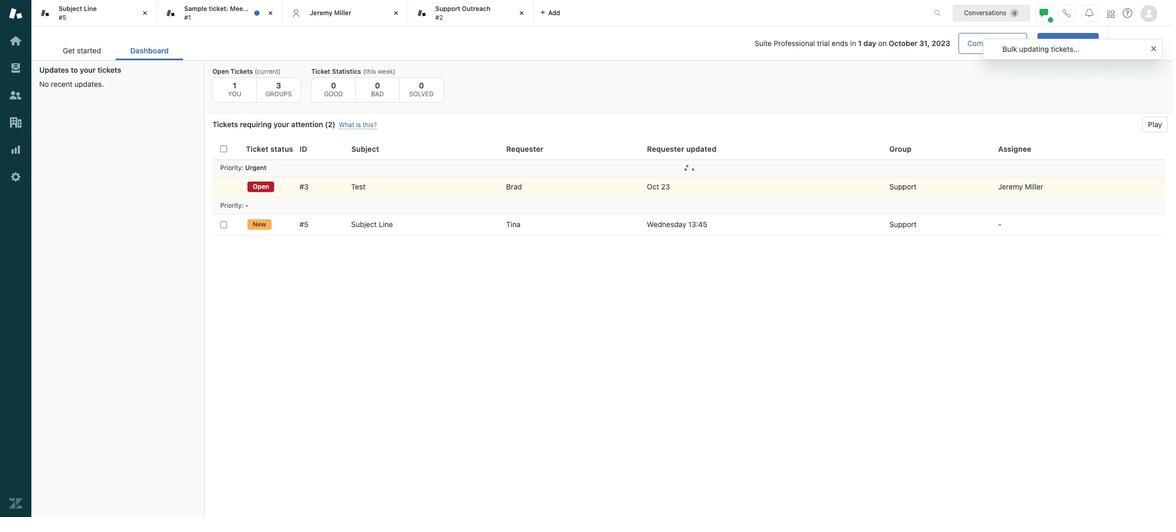 Task type: locate. For each thing, give the bounding box(es) containing it.
trial for your
[[1078, 39, 1091, 48]]

1 horizontal spatial 0
[[375, 81, 380, 90]]

1 vertical spatial open
[[253, 183, 269, 191]]

0 horizontal spatial open
[[213, 68, 229, 75]]

the
[[247, 5, 257, 13]]

tickets up select all tickets checkbox
[[213, 120, 238, 129]]

0 inside 0 good
[[331, 81, 336, 90]]

none checkbox inside grid
[[220, 221, 227, 228]]

2 trial from the left
[[1078, 39, 1091, 48]]

1 vertical spatial subject
[[352, 144, 379, 153]]

2 close image from the left
[[391, 8, 402, 18]]

support
[[436, 5, 461, 13], [890, 182, 917, 191], [890, 220, 917, 229]]

jeremy miller tab
[[283, 0, 408, 26]]

2 : from the top
[[242, 202, 244, 210]]

updating
[[1020, 44, 1050, 53]]

1 : from the top
[[242, 164, 244, 172]]

tickets...
[[1052, 44, 1080, 53]]

jeremy right close image
[[310, 9, 333, 17]]

close image
[[265, 8, 276, 18]]

buy
[[1047, 39, 1059, 48]]

open for open tickets (current)
[[213, 68, 229, 75]]

section containing suite professional trial ends in
[[192, 33, 1099, 54]]

2 vertical spatial support
[[890, 220, 917, 229]]

1 vertical spatial tickets
[[213, 120, 238, 129]]

jeremy inside grid
[[999, 182, 1023, 191]]

close image left #2 on the top left of the page
[[391, 8, 402, 18]]

0 for 0 solved
[[419, 81, 424, 90]]

1 horizontal spatial trial
[[1078, 39, 1091, 48]]

requester up brad
[[507, 144, 544, 153]]

requester
[[507, 144, 544, 153], [647, 144, 685, 153]]

requiring
[[240, 120, 272, 129]]

jeremy miller inside tab
[[310, 9, 352, 17]]

3 tab from the left
[[408, 0, 534, 26]]

grid containing ticket status
[[205, 139, 1174, 517]]

your right to
[[80, 65, 96, 74]]

0 vertical spatial #5
[[59, 13, 66, 21]]

: left urgent
[[242, 164, 244, 172]]

zendesk products image
[[1108, 10, 1115, 18]]

1 horizontal spatial jeremy
[[999, 182, 1023, 191]]

day
[[864, 39, 877, 48]]

close image up dashboard at the left of the page
[[140, 8, 150, 18]]

1 vertical spatial #5
[[300, 220, 309, 229]]

: down the priority : urgent
[[242, 202, 244, 210]]

1 vertical spatial support
[[890, 182, 917, 191]]

1 vertical spatial ticket
[[246, 144, 269, 153]]

31,
[[920, 39, 930, 48]]

get help image
[[1123, 8, 1133, 18]]

1 vertical spatial your
[[80, 65, 96, 74]]

this?
[[363, 121, 377, 129]]

play
[[1149, 120, 1163, 129]]

close image for support outreach
[[517, 8, 527, 18]]

1 vertical spatial line
[[379, 220, 393, 229]]

your inside updates to your tickets no recent updates.
[[80, 65, 96, 74]]

1 inside section
[[859, 39, 862, 48]]

)
[[333, 120, 336, 129]]

1 you
[[228, 81, 241, 98]]

2 horizontal spatial your
[[1061, 39, 1076, 48]]

0
[[331, 81, 336, 90], [375, 81, 380, 90], [419, 81, 424, 90]]

1 horizontal spatial your
[[274, 120, 289, 129]]

tab containing sample ticket: meet the ticket
[[157, 0, 283, 26]]

0 vertical spatial ticket
[[311, 68, 331, 75]]

1 vertical spatial miller
[[1025, 182, 1044, 191]]

is
[[356, 121, 361, 129]]

1 down open tickets (current)
[[233, 81, 237, 90]]

1 requester from the left
[[507, 144, 544, 153]]

1 right in
[[859, 39, 862, 48]]

ticket statistics (this week)
[[311, 68, 396, 75]]

close image left add dropdown button
[[517, 8, 527, 18]]

0 vertical spatial :
[[242, 164, 244, 172]]

0 down statistics on the left top of the page
[[331, 81, 336, 90]]

0 horizontal spatial close image
[[140, 8, 150, 18]]

priority down select all tickets checkbox
[[220, 164, 242, 172]]

tab list
[[48, 41, 183, 60]]

requester for requester updated
[[647, 144, 685, 153]]

0 vertical spatial support
[[436, 5, 461, 13]]

miller inside grid
[[1025, 182, 1044, 191]]

0 vertical spatial priority
[[220, 164, 242, 172]]

compare plans
[[968, 39, 1019, 48]]

0 vertical spatial 1
[[859, 39, 862, 48]]

priority down the priority : urgent
[[220, 202, 242, 210]]

group
[[890, 144, 912, 153]]

get started image
[[9, 34, 23, 48]]

0 horizontal spatial your
[[80, 65, 96, 74]]

0 vertical spatial jeremy
[[310, 9, 333, 17]]

1 horizontal spatial open
[[253, 183, 269, 191]]

miller
[[334, 9, 352, 17], [1025, 182, 1044, 191]]

0 horizontal spatial #5
[[59, 13, 66, 21]]

jeremy down assignee
[[999, 182, 1023, 191]]

2 horizontal spatial close image
[[517, 8, 527, 18]]

assignee
[[999, 144, 1032, 153]]

suite professional trial ends in 1 day on october 31, 2023
[[755, 39, 951, 48]]

0 vertical spatial open
[[213, 68, 229, 75]]

status
[[271, 144, 293, 153]]

-
[[245, 202, 248, 210], [999, 220, 1002, 229]]

subject up get
[[59, 5, 82, 13]]

1 horizontal spatial -
[[999, 220, 1002, 229]]

2 vertical spatial your
[[274, 120, 289, 129]]

1 vertical spatial priority
[[220, 202, 242, 210]]

zendesk image
[[9, 497, 23, 510]]

section
[[192, 33, 1099, 54]]

0 solved
[[409, 81, 434, 98]]

chat now button
[[1117, 33, 1165, 54]]

subject inside subject line #5
[[59, 5, 82, 13]]

line for subject line #5
[[84, 5, 97, 13]]

: for urgent
[[242, 164, 244, 172]]

ticket up urgent
[[246, 144, 269, 153]]

1 tab from the left
[[31, 0, 157, 26]]

button displays agent's chat status as online. image
[[1040, 9, 1049, 17]]

conversations
[[965, 9, 1007, 16]]

0 horizontal spatial miller
[[334, 9, 352, 17]]

your right buy on the top right
[[1061, 39, 1076, 48]]

Select All Tickets checkbox
[[220, 146, 227, 152]]

ticket up 0 good in the top left of the page
[[311, 68, 331, 75]]

2 0 from the left
[[375, 81, 380, 90]]

support inside support outreach #2
[[436, 5, 461, 13]]

0 horizontal spatial -
[[245, 202, 248, 210]]

priority : -
[[220, 202, 248, 210]]

main element
[[0, 0, 31, 517]]

now
[[1143, 39, 1157, 48]]

1 priority from the top
[[220, 164, 242, 172]]

1 vertical spatial jeremy miller
[[999, 182, 1044, 191]]

subject down test link
[[351, 220, 377, 229]]

0 horizontal spatial line
[[84, 5, 97, 13]]

1 horizontal spatial close image
[[391, 8, 402, 18]]

your for tickets requiring your attention
[[274, 120, 289, 129]]

(current)
[[255, 68, 281, 75]]

new
[[253, 220, 266, 228]]

ticket:
[[209, 5, 228, 13]]

1 horizontal spatial miller
[[1025, 182, 1044, 191]]

chat
[[1125, 39, 1141, 48]]

0 horizontal spatial requester
[[507, 144, 544, 153]]

1 trial from the left
[[817, 39, 830, 48]]

1 horizontal spatial line
[[379, 220, 393, 229]]

dashboard
[[130, 46, 169, 55]]

#2
[[436, 13, 443, 21]]

line
[[84, 5, 97, 13], [379, 220, 393, 229]]

close image
[[140, 8, 150, 18], [391, 8, 402, 18], [517, 8, 527, 18]]

grid
[[205, 139, 1174, 517]]

line inside grid
[[379, 220, 393, 229]]

0 down (this
[[375, 81, 380, 90]]

1 horizontal spatial ticket
[[311, 68, 331, 75]]

0 horizontal spatial jeremy
[[310, 9, 333, 17]]

#5 down #3
[[300, 220, 309, 229]]

0 vertical spatial miller
[[334, 9, 352, 17]]

0 vertical spatial subject
[[59, 5, 82, 13]]

ticket for ticket statistics (this week)
[[311, 68, 331, 75]]

3 close image from the left
[[517, 8, 527, 18]]

trial left ends
[[817, 39, 830, 48]]

1 vertical spatial 1
[[233, 81, 237, 90]]

0 inside 0 solved
[[419, 81, 424, 90]]

tickets up 1 you
[[231, 68, 253, 75]]

your up status
[[274, 120, 289, 129]]

0 vertical spatial your
[[1061, 39, 1076, 48]]

subject
[[59, 5, 82, 13], [352, 144, 379, 153], [351, 220, 377, 229]]

october
[[889, 39, 918, 48]]

miller inside tab
[[334, 9, 352, 17]]

0 horizontal spatial ticket
[[246, 144, 269, 153]]

2 horizontal spatial 0
[[419, 81, 424, 90]]

open up 1 you
[[213, 68, 229, 75]]

:
[[242, 164, 244, 172], [242, 202, 244, 210]]

2 tab from the left
[[157, 0, 283, 26]]

0 vertical spatial jeremy miller
[[310, 9, 352, 17]]

subject for subject line
[[351, 220, 377, 229]]

#5 up get
[[59, 13, 66, 21]]

0 good
[[324, 81, 343, 98]]

#5
[[59, 13, 66, 21], [300, 220, 309, 229]]

(
[[325, 120, 328, 129]]

3 0 from the left
[[419, 81, 424, 90]]

get started
[[63, 46, 101, 55]]

open
[[213, 68, 229, 75], [253, 183, 269, 191]]

priority
[[220, 164, 242, 172], [220, 202, 242, 210]]

1 horizontal spatial jeremy miller
[[999, 182, 1044, 191]]

tab containing subject line
[[31, 0, 157, 26]]

0 vertical spatial line
[[84, 5, 97, 13]]

0 horizontal spatial trial
[[817, 39, 830, 48]]

1 horizontal spatial 1
[[859, 39, 862, 48]]

trial inside "button"
[[1078, 39, 1091, 48]]

2 vertical spatial subject
[[351, 220, 377, 229]]

2 priority from the top
[[220, 202, 242, 210]]

open inside grid
[[253, 183, 269, 191]]

subject down this?
[[352, 144, 379, 153]]

requester left updated
[[647, 144, 685, 153]]

sample
[[184, 5, 207, 13]]

tab
[[31, 0, 157, 26], [157, 0, 283, 26], [408, 0, 534, 26]]

recent
[[51, 80, 72, 88]]

tickets
[[231, 68, 253, 75], [213, 120, 238, 129]]

1 vertical spatial :
[[242, 202, 244, 210]]

1 horizontal spatial requester
[[647, 144, 685, 153]]

None checkbox
[[220, 221, 227, 228]]

buy your trial
[[1047, 39, 1091, 48]]

2 requester from the left
[[647, 144, 685, 153]]

trial down notifications icon on the right of the page
[[1078, 39, 1091, 48]]

1 vertical spatial jeremy
[[999, 182, 1023, 191]]

#3
[[300, 182, 309, 191]]

line inside subject line #5
[[84, 5, 97, 13]]

urgent
[[245, 164, 267, 172]]

0 right 0 bad
[[419, 81, 424, 90]]

1 close image from the left
[[140, 8, 150, 18]]

open down urgent
[[253, 183, 269, 191]]

notifications image
[[1086, 9, 1094, 17]]

0 inside 0 bad
[[375, 81, 380, 90]]

jeremy
[[310, 9, 333, 17], [999, 182, 1023, 191]]

oct 23
[[647, 182, 670, 191]]

1 horizontal spatial #5
[[300, 220, 309, 229]]

0 horizontal spatial 1
[[233, 81, 237, 90]]

tab containing support outreach
[[408, 0, 534, 26]]

0 horizontal spatial jeremy miller
[[310, 9, 352, 17]]

good
[[324, 90, 343, 98]]

groups
[[266, 90, 292, 98]]

1 0 from the left
[[331, 81, 336, 90]]

#5 inside subject line #5
[[59, 13, 66, 21]]

jeremy miller
[[310, 9, 352, 17], [999, 182, 1044, 191]]

0 horizontal spatial 0
[[331, 81, 336, 90]]

0 for 0 good
[[331, 81, 336, 90]]



Task type: describe. For each thing, give the bounding box(es) containing it.
(this
[[363, 68, 376, 75]]

play button
[[1143, 117, 1168, 132]]

support outreach #2
[[436, 5, 491, 21]]

tabs tab list
[[31, 0, 923, 26]]

open for open
[[253, 183, 269, 191]]

ticket status
[[246, 144, 293, 153]]

priority for priority : urgent
[[220, 164, 242, 172]]

started
[[77, 46, 101, 55]]

updated
[[687, 144, 717, 153]]

plans
[[1001, 39, 1019, 48]]

0 for 0 bad
[[375, 81, 380, 90]]

no
[[39, 80, 49, 88]]

line for subject line
[[379, 220, 393, 229]]

add
[[549, 9, 560, 16]]

customers image
[[9, 88, 23, 102]]

support for wednesday 13:45
[[890, 220, 917, 229]]

get
[[63, 46, 75, 55]]

buy your trial button
[[1038, 33, 1099, 54]]

tab list containing get started
[[48, 41, 183, 60]]

bulk
[[1003, 44, 1018, 53]]

oct
[[647, 182, 660, 191]]

requester for requester
[[507, 144, 544, 153]]

solved
[[409, 90, 434, 98]]

professional
[[774, 39, 815, 48]]

ticket
[[259, 5, 276, 13]]

×
[[1151, 41, 1157, 53]]

statistics
[[332, 68, 361, 75]]

× button
[[1151, 41, 1157, 53]]

trial for professional
[[817, 39, 830, 48]]

ends
[[832, 39, 849, 48]]

conversations button
[[953, 4, 1031, 21]]

wednesday 13:45
[[647, 220, 708, 229]]

get started tab
[[48, 41, 116, 60]]

compare
[[968, 39, 999, 48]]

requester updated
[[647, 144, 717, 153]]

jeremy inside tab
[[310, 9, 333, 17]]

on
[[879, 39, 887, 48]]

outreach
[[462, 5, 491, 13]]

subject line #5
[[59, 5, 97, 21]]

#1
[[184, 13, 191, 21]]

2023
[[932, 39, 951, 48]]

sample ticket: meet the ticket #1
[[184, 5, 276, 21]]

week)
[[378, 68, 396, 75]]

your inside buy your trial "button"
[[1061, 39, 1076, 48]]

id
[[300, 144, 307, 153]]

subject for subject
[[352, 144, 379, 153]]

0 vertical spatial -
[[245, 202, 248, 210]]

23
[[662, 182, 670, 191]]

: for -
[[242, 202, 244, 210]]

what
[[339, 121, 355, 129]]

1 vertical spatial -
[[999, 220, 1002, 229]]

open tickets (current)
[[213, 68, 281, 75]]

tickets requiring your attention ( 2 ) what is this?
[[213, 120, 377, 129]]

0 bad
[[371, 81, 384, 98]]

your for updates to your tickets
[[80, 65, 96, 74]]

tina
[[506, 220, 521, 229]]

3 groups
[[266, 81, 292, 98]]

1 inside 1 you
[[233, 81, 237, 90]]

October 31, 2023 text field
[[889, 39, 951, 48]]

ticket for ticket status
[[246, 144, 269, 153]]

13:45
[[689, 220, 708, 229]]

test link
[[351, 182, 366, 192]]

compare plans button
[[959, 33, 1028, 54]]

test
[[351, 182, 366, 191]]

to
[[71, 65, 78, 74]]

admin image
[[9, 170, 23, 184]]

close image for subject line
[[140, 8, 150, 18]]

updates
[[39, 65, 69, 74]]

updates to your tickets no recent updates.
[[39, 65, 121, 88]]

jeremy miller inside grid
[[999, 182, 1044, 191]]

updates.
[[74, 80, 104, 88]]

brad
[[506, 182, 522, 191]]

support for oct 23
[[890, 182, 917, 191]]

0 vertical spatial tickets
[[231, 68, 253, 75]]

priority for priority : -
[[220, 202, 242, 210]]

add button
[[534, 0, 567, 26]]

subject line
[[351, 220, 393, 229]]

bulk updating tickets...
[[1003, 44, 1080, 53]]

organizations image
[[9, 116, 23, 129]]

zendesk support image
[[9, 7, 23, 20]]

wednesday
[[647, 220, 687, 229]]

tickets
[[98, 65, 121, 74]]

subject line link
[[351, 220, 393, 229]]

bad
[[371, 90, 384, 98]]

reporting image
[[9, 143, 23, 157]]

subject for subject line #5
[[59, 5, 82, 13]]

close image inside 'jeremy miller' tab
[[391, 8, 402, 18]]

suite
[[755, 39, 772, 48]]

in
[[851, 39, 857, 48]]

attention
[[291, 120, 323, 129]]

views image
[[9, 61, 23, 75]]

meet
[[230, 5, 246, 13]]

2
[[328, 120, 333, 129]]

chat now
[[1125, 39, 1157, 48]]

you
[[228, 90, 241, 98]]



Task type: vqa. For each thing, say whether or not it's contained in the screenshot.
bottommost Jeremy Miller
yes



